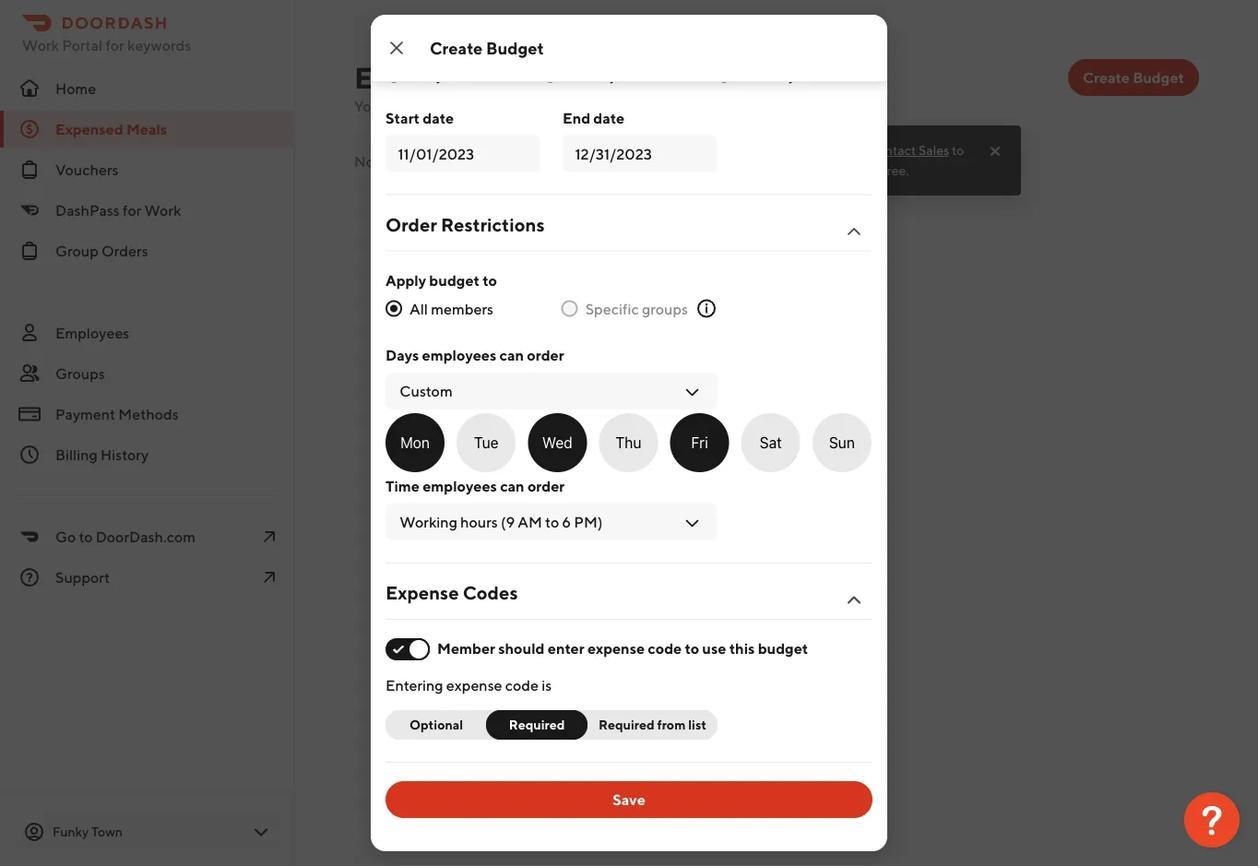 Task type: describe. For each thing, give the bounding box(es) containing it.
keywords
[[127, 36, 191, 54]]

no
[[354, 152, 374, 170]]

0 horizontal spatial work
[[22, 36, 59, 54]]

time employees can order
[[386, 477, 565, 495]]

expense codes
[[386, 582, 518, 604]]

group orders
[[55, 242, 148, 260]]

Weekly radio
[[542, 66, 559, 83]]

order restrictions
[[386, 214, 545, 235]]

1 vertical spatial expense
[[446, 677, 502, 694]]

order
[[386, 214, 437, 235]]

member
[[437, 640, 495, 657]]

create inside button
[[1083, 69, 1130, 86]]

home link
[[0, 70, 295, 107]]

payment methods link
[[0, 396, 295, 433]]

order for time employees can order
[[528, 477, 565, 495]]

daily
[[410, 65, 444, 83]]

get
[[706, 143, 725, 158]]

and
[[741, 97, 766, 115]]

to inside "link"
[[79, 528, 93, 546]]

dashpass for work link
[[0, 192, 295, 229]]

Daily radio
[[386, 66, 402, 83]]

go to doordash.com link
[[0, 518, 295, 555]]

doordash.com
[[96, 528, 196, 546]]

Required button
[[486, 710, 588, 740]]

billing history link
[[0, 436, 295, 473]]

expensed meals link
[[0, 111, 295, 148]]

use
[[702, 640, 726, 657]]

0 vertical spatial create
[[430, 38, 483, 58]]

members
[[431, 300, 493, 317]]

can for time employees can order
[[500, 477, 525, 495]]

tooltip containing to get unlimited access, please
[[674, 120, 1021, 196]]

access,
[[786, 143, 828, 158]]

save
[[613, 791, 645, 808]]

end date
[[563, 109, 625, 126]]

free.
[[883, 163, 909, 178]]

groups
[[55, 365, 105, 382]]

0 vertical spatial expense
[[587, 640, 645, 657]]

1 of from the left
[[491, 97, 504, 115]]

support link
[[0, 559, 295, 596]]

close section button image
[[843, 589, 865, 612]]

required from list
[[599, 717, 707, 732]]

codes
[[463, 582, 518, 604]]

0 vertical spatial budget
[[417, 152, 466, 170]]

group orders link
[[0, 232, 295, 269]]

monthly
[[740, 65, 796, 83]]

upgrade
[[689, 163, 738, 178]]

apply budget to
[[386, 271, 497, 289]]

support
[[55, 569, 110, 586]]

unlimited
[[728, 143, 784, 158]]

Optional button
[[386, 710, 498, 740]]

all
[[410, 300, 428, 317]]

has
[[469, 152, 491, 170]]

open resource center image
[[1184, 792, 1240, 848]]

from
[[657, 717, 686, 732]]

apply
[[386, 271, 426, 289]]

no order budget has been added.
[[354, 152, 578, 170]]

to up 'members'
[[483, 271, 497, 289]]

billing history
[[55, 446, 149, 463]]

vouchers
[[55, 161, 119, 178]]

Start date text field
[[398, 143, 528, 165]]

0 vertical spatial order
[[377, 152, 414, 170]]

go to doordash.com
[[55, 528, 196, 546]]

methods
[[118, 405, 179, 423]]

dashpass
[[55, 202, 120, 219]]

you've
[[354, 97, 399, 115]]

can for days employees can order
[[499, 346, 524, 364]]

an
[[756, 163, 770, 178]]

Member should enter expense code to use this budget checkbox
[[386, 638, 430, 660]]

days
[[386, 346, 419, 364]]

member should enter expense code to use this budget
[[437, 640, 808, 657]]

10
[[507, 97, 523, 115]]

allotted
[[576, 97, 628, 115]]

payment methods
[[55, 405, 179, 423]]

frequency
[[432, 39, 495, 54]]

dialog containing order restrictions
[[371, 0, 887, 851]]

time
[[386, 477, 420, 495]]

start
[[386, 109, 420, 126]]

payment
[[55, 405, 115, 423]]

enter
[[548, 640, 584, 657]]

vouchers link
[[0, 151, 295, 188]]

1
[[456, 97, 462, 115]]

list
[[688, 717, 707, 732]]

to right sales
[[952, 143, 964, 158]]

enterprise
[[772, 163, 833, 178]]

billing
[[55, 446, 98, 463]]

to get unlimited access, please contact sales
[[689, 143, 949, 158]]

1 horizontal spatial code
[[648, 640, 682, 657]]

close tooltip image
[[988, 144, 1003, 159]]

restrictions
[[441, 214, 545, 235]]

orders
[[101, 242, 148, 260]]

been
[[494, 152, 528, 170]]

to
[[689, 143, 703, 158]]

specific
[[585, 300, 639, 317]]

entering expense code is
[[386, 677, 552, 694]]



Task type: locate. For each thing, give the bounding box(es) containing it.
0 horizontal spatial date
[[423, 109, 454, 126]]

0 horizontal spatial of
[[491, 97, 504, 115]]

meals
[[492, 60, 572, 95], [126, 120, 167, 138]]

1 vertical spatial create
[[1083, 69, 1130, 86]]

employees link
[[0, 315, 295, 351]]

required inside required 'button'
[[509, 717, 565, 732]]

close section button image
[[843, 221, 865, 243]]

sales
[[919, 143, 949, 158]]

order for days employees can order
[[527, 346, 564, 364]]

group
[[55, 242, 99, 260]]

0 vertical spatial for
[[106, 36, 124, 54]]

0 vertical spatial can
[[499, 346, 524, 364]]

1 required from the left
[[509, 717, 565, 732]]

budget left has
[[417, 152, 466, 170]]

2 vertical spatial for
[[123, 202, 141, 219]]

groups
[[642, 300, 688, 317]]

this
[[729, 640, 755, 657]]

required for required
[[509, 717, 565, 732]]

created
[[402, 97, 453, 115]]

home
[[55, 80, 96, 97]]

2 of from the left
[[526, 97, 540, 115]]

budget up all members
[[429, 271, 480, 289]]

Monthly radio
[[716, 66, 732, 83]]

1 vertical spatial order
[[527, 346, 564, 364]]

tooltip
[[674, 120, 1021, 196]]

1 horizontal spatial create
[[1083, 69, 1130, 86]]

entering
[[386, 677, 443, 694]]

for up orders
[[123, 202, 141, 219]]

1 horizontal spatial required
[[599, 717, 655, 732]]

All members radio
[[386, 300, 402, 317]]

0 horizontal spatial expense
[[446, 677, 502, 694]]

required
[[509, 717, 565, 732], [599, 717, 655, 732]]

create budget inside button
[[1083, 69, 1184, 86]]

date
[[423, 109, 454, 126], [593, 109, 625, 126]]

1 horizontal spatial create budget
[[1083, 69, 1184, 86]]

expensed inside expensed meals link
[[55, 120, 123, 138]]

expense
[[386, 582, 459, 604]]

order
[[377, 152, 414, 170], [527, 346, 564, 364], [528, 477, 565, 495]]

date left 1
[[423, 109, 454, 126]]

0 horizontal spatial create
[[430, 38, 483, 58]]

out
[[465, 97, 488, 115]]

for
[[106, 36, 124, 54], [864, 163, 880, 178], [123, 202, 141, 219]]

all members
[[410, 300, 493, 317]]

is
[[542, 677, 552, 694]]

expensed up the created
[[354, 60, 487, 95]]

to left an
[[741, 163, 753, 178]]

to
[[952, 143, 964, 158], [741, 163, 753, 178], [483, 271, 497, 289], [79, 528, 93, 546], [685, 640, 699, 657]]

work portal for keywords
[[22, 36, 191, 54]]

Specific groups radio
[[561, 300, 578, 317]]

employees for time
[[423, 477, 497, 495]]

Required from list button
[[577, 710, 718, 740]]

of
[[491, 97, 504, 115], [526, 97, 540, 115]]

2 date from the left
[[593, 109, 625, 126]]

budget right this
[[758, 640, 808, 657]]

for inside to upgrade to an enterprise plan for free.
[[864, 163, 880, 178]]

1 date from the left
[[423, 109, 454, 126]]

budget
[[417, 152, 466, 170], [429, 271, 480, 289], [758, 640, 808, 657]]

1 horizontal spatial of
[[526, 97, 540, 115]]

go
[[55, 528, 76, 546]]

expensed meals up vouchers
[[55, 120, 167, 138]]

1 horizontal spatial meals
[[492, 60, 572, 95]]

specific groups
[[585, 300, 688, 317]]

work
[[22, 36, 59, 54], [144, 202, 181, 219]]

contact sales link
[[871, 141, 949, 160]]

code left use
[[648, 640, 682, 657]]

groups link
[[0, 355, 295, 392]]

1 vertical spatial meals
[[126, 120, 167, 138]]

2 vertical spatial order
[[528, 477, 565, 495]]

days employees can order
[[386, 346, 564, 364]]

1 horizontal spatial budget
[[486, 38, 544, 58]]

work up group orders link at left
[[144, 202, 181, 219]]

vouchers.
[[769, 97, 833, 115]]

expensed
[[631, 97, 696, 115]]

1 vertical spatial create budget
[[1083, 69, 1184, 86]]

required for required from list
[[599, 717, 655, 732]]

required inside required from list button
[[599, 717, 655, 732]]

budget frequency
[[386, 39, 495, 54]]

None checkbox
[[386, 413, 445, 472], [528, 413, 587, 472], [670, 413, 729, 472], [741, 413, 800, 472], [386, 413, 445, 472], [528, 413, 587, 472], [670, 413, 729, 472], [741, 413, 800, 472]]

please
[[831, 143, 869, 158]]

1 vertical spatial expensed
[[55, 120, 123, 138]]

1 horizontal spatial expense
[[587, 640, 645, 657]]

expensed meals up 1
[[354, 60, 572, 95]]

code left is
[[505, 677, 539, 694]]

budget
[[486, 38, 544, 58], [386, 39, 429, 54], [1133, 69, 1184, 86]]

plan
[[836, 163, 861, 178]]

1 horizontal spatial work
[[144, 202, 181, 219]]

added.
[[531, 152, 578, 170]]

close create budget image
[[386, 37, 408, 59]]

expense right enter at the left
[[587, 640, 645, 657]]

0 vertical spatial expensed
[[354, 60, 487, 95]]

code
[[648, 640, 682, 657], [505, 677, 539, 694]]

1 vertical spatial work
[[144, 202, 181, 219]]

0 horizontal spatial budget
[[386, 39, 429, 54]]

0 horizontal spatial expensed meals
[[55, 120, 167, 138]]

0 horizontal spatial code
[[505, 677, 539, 694]]

meals up the vouchers link
[[126, 120, 167, 138]]

2 required from the left
[[599, 717, 655, 732]]

required down is
[[509, 717, 565, 732]]

create
[[430, 38, 483, 58], [1083, 69, 1130, 86]]

2 vertical spatial budget
[[758, 640, 808, 657]]

you've created 1 out of 10 of your allotted expensed meals and vouchers.
[[354, 97, 833, 115]]

meals up 10
[[492, 60, 572, 95]]

dialog
[[371, 0, 887, 851]]

0 horizontal spatial meals
[[126, 120, 167, 138]]

1 vertical spatial for
[[864, 163, 880, 178]]

to upgrade to an enterprise plan for free.
[[689, 143, 964, 178]]

contact
[[871, 143, 916, 158]]

required left from
[[599, 717, 655, 732]]

expense code options option group
[[386, 710, 718, 740]]

date right end
[[593, 109, 625, 126]]

1 vertical spatial employees
[[423, 477, 497, 495]]

budget inside button
[[1133, 69, 1184, 86]]

for right 'portal'
[[106, 36, 124, 54]]

0 vertical spatial expensed meals
[[354, 60, 572, 95]]

weekly
[[566, 65, 617, 83]]

employees for days
[[422, 346, 496, 364]]

expense down member
[[446, 677, 502, 694]]

0 vertical spatial meals
[[492, 60, 572, 95]]

0 vertical spatial create budget
[[430, 38, 544, 58]]

expensed
[[354, 60, 487, 95], [55, 120, 123, 138]]

of left 10
[[491, 97, 504, 115]]

optional
[[410, 717, 463, 732]]

meals
[[699, 97, 738, 115]]

2 horizontal spatial budget
[[1133, 69, 1184, 86]]

0 vertical spatial employees
[[422, 346, 496, 364]]

1 horizontal spatial date
[[593, 109, 625, 126]]

portal
[[62, 36, 103, 54]]

history
[[101, 446, 149, 463]]

should
[[498, 640, 545, 657]]

your
[[543, 97, 573, 115]]

employees
[[55, 324, 129, 342]]

date for end date
[[593, 109, 625, 126]]

end
[[563, 109, 590, 126]]

1 horizontal spatial expensed meals
[[354, 60, 572, 95]]

End date text field
[[575, 143, 705, 165]]

create budget
[[430, 38, 544, 58], [1083, 69, 1184, 86]]

work left 'portal'
[[22, 36, 59, 54]]

for right 'plan'
[[864, 163, 880, 178]]

dashpass for work
[[55, 202, 181, 219]]

0 vertical spatial work
[[22, 36, 59, 54]]

1 vertical spatial can
[[500, 477, 525, 495]]

None checkbox
[[457, 413, 516, 472], [599, 413, 658, 472], [812, 413, 872, 472], [457, 413, 516, 472], [599, 413, 658, 472], [812, 413, 872, 472]]

employees right time
[[423, 477, 497, 495]]

1 vertical spatial expensed meals
[[55, 120, 167, 138]]

0 horizontal spatial create budget
[[430, 38, 544, 58]]

date for start date
[[423, 109, 454, 126]]

1 vertical spatial code
[[505, 677, 539, 694]]

employees down 'members'
[[422, 346, 496, 364]]

of right 10
[[526, 97, 540, 115]]

start date
[[386, 109, 454, 126]]

to right go
[[79, 528, 93, 546]]

can
[[499, 346, 524, 364], [500, 477, 525, 495]]

0 horizontal spatial expensed
[[55, 120, 123, 138]]

0 vertical spatial code
[[648, 640, 682, 657]]

save button
[[386, 781, 873, 818]]

expensed up vouchers
[[55, 120, 123, 138]]

1 horizontal spatial expensed
[[354, 60, 487, 95]]

1 vertical spatial budget
[[429, 271, 480, 289]]

0 horizontal spatial required
[[509, 717, 565, 732]]

to left use
[[685, 640, 699, 657]]



Task type: vqa. For each thing, say whether or not it's contained in the screenshot.
member should enter expense code to use this budget
yes



